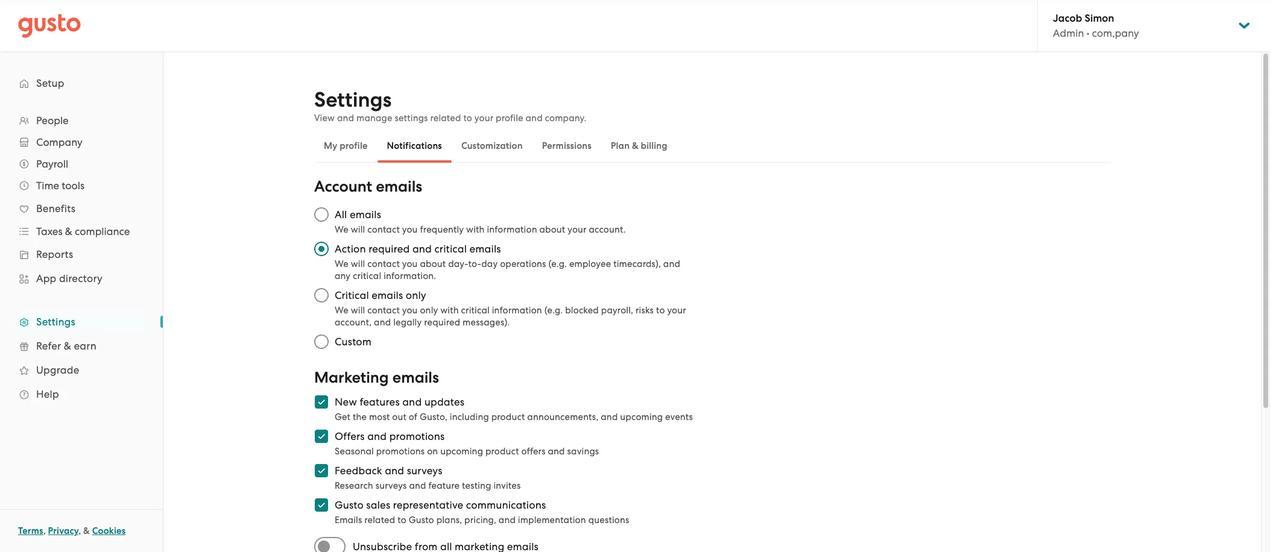 Task type: describe. For each thing, give the bounding box(es) containing it.
day-
[[448, 259, 468, 270]]

Custom radio
[[308, 329, 335, 355]]

marketing
[[314, 369, 389, 387]]

frequently
[[420, 224, 464, 235]]

terms , privacy , & cookies
[[18, 526, 126, 537]]

sales
[[366, 499, 390, 511]]

All emails radio
[[308, 201, 335, 228]]

profile inside button
[[340, 141, 368, 151]]

emails for all emails
[[350, 209, 381, 221]]

1 horizontal spatial upcoming
[[620, 412, 663, 423]]

any
[[335, 271, 351, 282]]

view
[[314, 113, 335, 124]]

and inside we will contact you about day-to-day operations (e.g. employee timecards), and any critical information.
[[663, 259, 680, 270]]

privacy link
[[48, 526, 79, 537]]

your inside we will contact you only with critical information (e.g. blocked payroll, risks to your account, and legally required messages).
[[667, 305, 686, 316]]

to inside we will contact you only with critical information (e.g. blocked payroll, risks to your account, and legally required messages).
[[656, 305, 665, 316]]

(e.g. inside we will contact you about day-to-day operations (e.g. employee timecards), and any critical information.
[[548, 259, 567, 270]]

feedback
[[335, 465, 382, 477]]

will for action
[[351, 259, 365, 270]]

0 vertical spatial promotions
[[389, 431, 445, 443]]

we for all
[[335, 224, 349, 235]]

help
[[36, 388, 59, 400]]

upgrade link
[[12, 359, 151, 381]]

payroll
[[36, 158, 68, 170]]

1 vertical spatial promotions
[[376, 446, 425, 457]]

related inside settings view and manage settings related to your profile and company.
[[430, 113, 461, 124]]

and inside we will contact you only with critical information (e.g. blocked payroll, risks to your account, and legally required messages).
[[374, 317, 391, 328]]

1 you from the top
[[402, 224, 418, 235]]

profile inside settings view and manage settings related to your profile and company.
[[496, 113, 523, 124]]

people button
[[12, 110, 151, 131]]

events
[[665, 412, 693, 423]]

people
[[36, 115, 69, 127]]

simon
[[1085, 12, 1114, 25]]

seasonal promotions on upcoming product offers and savings
[[335, 446, 599, 457]]

1 horizontal spatial about
[[540, 224, 565, 235]]

manage
[[356, 113, 392, 124]]

operations
[[500, 259, 546, 270]]

settings
[[395, 113, 428, 124]]

refer & earn
[[36, 340, 96, 352]]

Offers and promotions checkbox
[[308, 423, 335, 450]]

emails for account emails
[[376, 177, 422, 196]]

questions
[[588, 515, 629, 526]]

Unsubscribe from all marketing emails checkbox
[[314, 534, 353, 552]]

list containing people
[[0, 110, 163, 407]]

settings view and manage settings related to your profile and company.
[[314, 87, 586, 124]]

compliance
[[75, 226, 130, 238]]

cookies button
[[92, 524, 126, 539]]

my profile
[[324, 141, 368, 151]]

0 horizontal spatial to
[[398, 515, 406, 526]]

gusto sales representative communications
[[335, 499, 546, 511]]

refer & earn link
[[12, 335, 151, 357]]

contact for critical
[[368, 305, 400, 316]]

and right view
[[337, 113, 354, 124]]

customization
[[461, 141, 523, 151]]

app directory
[[36, 273, 103, 285]]

new
[[335, 396, 357, 408]]

app
[[36, 273, 56, 285]]

app directory link
[[12, 268, 151, 289]]

taxes & compliance
[[36, 226, 130, 238]]

and down offers and promotions
[[385, 465, 404, 477]]

and up of
[[402, 396, 422, 408]]

and right offers
[[548, 446, 565, 457]]

home image
[[18, 14, 81, 38]]

1 vertical spatial surveys
[[376, 481, 407, 492]]

1 vertical spatial related
[[364, 515, 395, 526]]

and down the frequently
[[412, 243, 432, 255]]

settings tabs tab list
[[314, 129, 1110, 163]]

implementation
[[518, 515, 586, 526]]

refer
[[36, 340, 61, 352]]

of
[[409, 412, 417, 423]]

time
[[36, 180, 59, 192]]

feedback and surveys
[[335, 465, 442, 477]]

communications
[[466, 499, 546, 511]]

1 , from the left
[[43, 526, 46, 537]]

emails related to gusto plans, pricing, and implementation questions
[[335, 515, 629, 526]]

reports
[[36, 248, 73, 261]]

offers
[[521, 446, 546, 457]]

out
[[392, 412, 406, 423]]

plan & billing button
[[601, 131, 677, 160]]

testing
[[462, 481, 491, 492]]

jacob
[[1053, 12, 1082, 25]]

and down communications
[[499, 515, 516, 526]]

required inside we will contact you only with critical information (e.g. blocked payroll, risks to your account, and legally required messages).
[[424, 317, 460, 328]]

plan
[[611, 141, 630, 151]]

critical inside we will contact you about day-to-day operations (e.g. employee timecards), and any critical information.
[[353, 271, 381, 282]]

& for earn
[[64, 340, 71, 352]]

0 vertical spatial critical
[[434, 243, 467, 255]]

critical emails only
[[335, 289, 426, 302]]

tools
[[62, 180, 85, 192]]

privacy
[[48, 526, 79, 537]]

will for all
[[351, 224, 365, 235]]

account
[[314, 177, 372, 196]]

messages).
[[463, 317, 510, 328]]

risks
[[636, 305, 654, 316]]

setup link
[[12, 72, 151, 94]]

company
[[36, 136, 82, 148]]

we for critical
[[335, 305, 349, 316]]

and up representative
[[409, 481, 426, 492]]

customization button
[[452, 131, 532, 160]]

benefits link
[[12, 198, 151, 220]]

and down most at the left bottom of the page
[[367, 431, 387, 443]]

information inside we will contact you only with critical information (e.g. blocked payroll, risks to your account, and legally required messages).
[[492, 305, 542, 316]]

0 horizontal spatial upcoming
[[440, 446, 483, 457]]

we will contact you about day-to-day operations (e.g. employee timecards), and any critical information.
[[335, 259, 680, 282]]

1 vertical spatial product
[[485, 446, 519, 457]]

we will contact you frequently with information about your account.
[[335, 224, 626, 235]]

timecards),
[[613, 259, 661, 270]]

jacob simon admin • com,pany
[[1053, 12, 1139, 39]]

account.
[[589, 224, 626, 235]]

time tools
[[36, 180, 85, 192]]



Task type: locate. For each thing, give the bounding box(es) containing it.
, left "privacy"
[[43, 526, 46, 537]]

& inside dropdown button
[[65, 226, 72, 238]]

contact for all
[[368, 224, 400, 235]]

you
[[402, 224, 418, 235], [402, 259, 418, 270], [402, 305, 418, 316]]

surveys down feedback and surveys
[[376, 481, 407, 492]]

0 vertical spatial upcoming
[[620, 412, 663, 423]]

profile right my
[[340, 141, 368, 151]]

3 will from the top
[[351, 305, 365, 316]]

representative
[[393, 499, 463, 511]]

emails for critical emails only
[[372, 289, 403, 302]]

legally
[[393, 317, 422, 328]]

will inside we will contact you about day-to-day operations (e.g. employee timecards), and any critical information.
[[351, 259, 365, 270]]

2 vertical spatial to
[[398, 515, 406, 526]]

contact inside we will contact you about day-to-day operations (e.g. employee timecards), and any critical information.
[[368, 259, 400, 270]]

emails right all
[[350, 209, 381, 221]]

1 horizontal spatial gusto
[[409, 515, 434, 526]]

emails up new features and updates
[[392, 369, 439, 387]]

with for critical emails only
[[440, 305, 459, 316]]

1 vertical spatial with
[[440, 305, 459, 316]]

company.
[[545, 113, 586, 124]]

to inside settings view and manage settings related to your profile and company.
[[463, 113, 472, 124]]

settings for settings view and manage settings related to your profile and company.
[[314, 87, 392, 112]]

will down action
[[351, 259, 365, 270]]

0 vertical spatial gusto
[[335, 499, 364, 511]]

invites
[[494, 481, 521, 492]]

only inside we will contact you only with critical information (e.g. blocked payroll, risks to your account, and legally required messages).
[[420, 305, 438, 316]]

we will contact you only with critical information (e.g. blocked payroll, risks to your account, and legally required messages).
[[335, 305, 686, 328]]

with down day-
[[440, 305, 459, 316]]

with inside we will contact you only with critical information (e.g. blocked payroll, risks to your account, and legally required messages).
[[440, 305, 459, 316]]

payroll,
[[601, 305, 633, 316]]

Action required and critical emails radio
[[308, 236, 335, 262]]

emails down notifications
[[376, 177, 422, 196]]

about down action required and critical emails
[[420, 259, 446, 270]]

and right the timecards),
[[663, 259, 680, 270]]

1 horizontal spatial ,
[[79, 526, 81, 537]]

1 horizontal spatial related
[[430, 113, 461, 124]]

0 vertical spatial only
[[406, 289, 426, 302]]

1 vertical spatial (e.g.
[[544, 305, 563, 316]]

product left offers
[[485, 446, 519, 457]]

0 horizontal spatial your
[[475, 113, 493, 124]]

announcements,
[[527, 412, 599, 423]]

2 contact from the top
[[368, 259, 400, 270]]

related down sales
[[364, 515, 395, 526]]

& for billing
[[632, 141, 639, 151]]

billing
[[641, 141, 668, 151]]

emails
[[376, 177, 422, 196], [350, 209, 381, 221], [470, 243, 501, 255], [372, 289, 403, 302], [392, 369, 439, 387]]

information.
[[384, 271, 436, 282]]

1 vertical spatial gusto
[[409, 515, 434, 526]]

to right risks
[[656, 305, 665, 316]]

company button
[[12, 131, 151, 153]]

most
[[369, 412, 390, 423]]

0 horizontal spatial settings
[[36, 316, 75, 328]]

1 vertical spatial profile
[[340, 141, 368, 151]]

0 vertical spatial to
[[463, 113, 472, 124]]

New features and updates checkbox
[[308, 389, 335, 416]]

time tools button
[[12, 175, 151, 197]]

1 will from the top
[[351, 224, 365, 235]]

to up customization
[[463, 113, 472, 124]]

settings for settings
[[36, 316, 75, 328]]

about inside we will contact you about day-to-day operations (e.g. employee timecards), and any critical information.
[[420, 259, 446, 270]]

required up 'information.'
[[369, 243, 410, 255]]

upcoming left events
[[620, 412, 663, 423]]

0 vertical spatial with
[[466, 224, 485, 235]]

to-
[[468, 259, 481, 270]]

product right including
[[491, 412, 525, 423]]

the
[[353, 412, 367, 423]]

we up any
[[335, 259, 349, 270]]

plans,
[[436, 515, 462, 526]]

only up legally
[[420, 305, 438, 316]]

(e.g. left employee
[[548, 259, 567, 270]]

permissions button
[[532, 131, 601, 160]]

1 vertical spatial upcoming
[[440, 446, 483, 457]]

and left legally
[[374, 317, 391, 328]]

1 horizontal spatial your
[[568, 224, 587, 235]]

list
[[0, 110, 163, 407]]

gusto
[[335, 499, 364, 511], [409, 515, 434, 526]]

1 horizontal spatial required
[[424, 317, 460, 328]]

you for and
[[402, 259, 418, 270]]

& right plan
[[632, 141, 639, 151]]

gusto down representative
[[409, 515, 434, 526]]

2 you from the top
[[402, 259, 418, 270]]

blocked
[[565, 305, 599, 316]]

will up account,
[[351, 305, 365, 316]]

emails for marketing emails
[[392, 369, 439, 387]]

your left account.
[[568, 224, 587, 235]]

to
[[463, 113, 472, 124], [656, 305, 665, 316], [398, 515, 406, 526]]

earn
[[74, 340, 96, 352]]

related right "settings"
[[430, 113, 461, 124]]

offers and promotions
[[335, 431, 445, 443]]

will
[[351, 224, 365, 235], [351, 259, 365, 270], [351, 305, 365, 316]]

help link
[[12, 384, 151, 405]]

2 will from the top
[[351, 259, 365, 270]]

new features and updates
[[335, 396, 465, 408]]

&
[[632, 141, 639, 151], [65, 226, 72, 238], [64, 340, 71, 352], [83, 526, 90, 537]]

required right legally
[[424, 317, 460, 328]]

updates
[[424, 396, 465, 408]]

0 horizontal spatial with
[[440, 305, 459, 316]]

0 vertical spatial product
[[491, 412, 525, 423]]

seasonal
[[335, 446, 374, 457]]

you up legally
[[402, 305, 418, 316]]

upgrade
[[36, 364, 79, 376]]

0 vertical spatial required
[[369, 243, 410, 255]]

1 horizontal spatial with
[[466, 224, 485, 235]]

Feedback and surveys checkbox
[[308, 458, 335, 484]]

1 vertical spatial we
[[335, 259, 349, 270]]

promotions down offers and promotions
[[376, 446, 425, 457]]

1 vertical spatial will
[[351, 259, 365, 270]]

your right risks
[[667, 305, 686, 316]]

critical up "critical emails only"
[[353, 271, 381, 282]]

0 horizontal spatial about
[[420, 259, 446, 270]]

will inside we will contact you only with critical information (e.g. blocked payroll, risks to your account, and legally required messages).
[[351, 305, 365, 316]]

Gusto sales representative communications checkbox
[[308, 492, 335, 519]]

only down 'information.'
[[406, 289, 426, 302]]

we inside we will contact you only with critical information (e.g. blocked payroll, risks to your account, and legally required messages).
[[335, 305, 349, 316]]

and
[[337, 113, 354, 124], [526, 113, 543, 124], [412, 243, 432, 255], [663, 259, 680, 270], [374, 317, 391, 328], [402, 396, 422, 408], [601, 412, 618, 423], [367, 431, 387, 443], [548, 446, 565, 457], [385, 465, 404, 477], [409, 481, 426, 492], [499, 515, 516, 526]]

0 vertical spatial (e.g.
[[548, 259, 567, 270]]

0 horizontal spatial profile
[[340, 141, 368, 151]]

1 horizontal spatial settings
[[314, 87, 392, 112]]

com,pany
[[1092, 27, 1139, 39]]

1 vertical spatial information
[[492, 305, 542, 316]]

1 we from the top
[[335, 224, 349, 235]]

0 horizontal spatial ,
[[43, 526, 46, 537]]

0 vertical spatial about
[[540, 224, 565, 235]]

1 horizontal spatial to
[[463, 113, 472, 124]]

0 vertical spatial contact
[[368, 224, 400, 235]]

marketing emails
[[314, 369, 439, 387]]

pricing,
[[464, 515, 496, 526]]

1 vertical spatial your
[[568, 224, 587, 235]]

profile up customization button
[[496, 113, 523, 124]]

get the most out of gusto, including product announcements, and upcoming events
[[335, 412, 693, 423]]

your inside settings view and manage settings related to your profile and company.
[[475, 113, 493, 124]]

2 vertical spatial contact
[[368, 305, 400, 316]]

terms
[[18, 526, 43, 537]]

0 horizontal spatial gusto
[[335, 499, 364, 511]]

to down representative
[[398, 515, 406, 526]]

directory
[[59, 273, 103, 285]]

settings inside settings view and manage settings related to your profile and company.
[[314, 87, 392, 112]]

gusto up emails
[[335, 499, 364, 511]]

information up operations
[[487, 224, 537, 235]]

we up account,
[[335, 305, 349, 316]]

all
[[335, 209, 347, 221]]

you inside we will contact you about day-to-day operations (e.g. employee timecards), and any critical information.
[[402, 259, 418, 270]]

my profile button
[[314, 131, 377, 160]]

we inside we will contact you about day-to-day operations (e.g. employee timecards), and any critical information.
[[335, 259, 349, 270]]

features
[[360, 396, 400, 408]]

2 we from the top
[[335, 259, 349, 270]]

1 horizontal spatial profile
[[496, 113, 523, 124]]

benefits
[[36, 203, 75, 215]]

0 vertical spatial profile
[[496, 113, 523, 124]]

& inside button
[[632, 141, 639, 151]]

3 we from the top
[[335, 305, 349, 316]]

plan & billing
[[611, 141, 668, 151]]

offers
[[335, 431, 365, 443]]

3 contact from the top
[[368, 305, 400, 316]]

with for all emails
[[466, 224, 485, 235]]

0 vertical spatial we
[[335, 224, 349, 235]]

0 vertical spatial you
[[402, 224, 418, 235]]

settings inside list
[[36, 316, 75, 328]]

my
[[324, 141, 337, 151]]

critical up messages).
[[461, 305, 490, 316]]

with
[[466, 224, 485, 235], [440, 305, 459, 316]]

research surveys and feature testing invites
[[335, 481, 521, 492]]

0 vertical spatial settings
[[314, 87, 392, 112]]

setup
[[36, 77, 64, 89]]

& left earn
[[64, 340, 71, 352]]

about
[[540, 224, 565, 235], [420, 259, 446, 270]]

,
[[43, 526, 46, 537], [79, 526, 81, 537]]

1 contact from the top
[[368, 224, 400, 235]]

0 horizontal spatial related
[[364, 515, 395, 526]]

account emails
[[314, 177, 422, 196]]

settings up 'refer'
[[36, 316, 75, 328]]

about up operations
[[540, 224, 565, 235]]

surveys up research surveys and feature testing invites
[[407, 465, 442, 477]]

0 vertical spatial your
[[475, 113, 493, 124]]

contact down "critical emails only"
[[368, 305, 400, 316]]

•
[[1087, 27, 1090, 39]]

on
[[427, 446, 438, 457]]

feature
[[428, 481, 460, 492]]

2 vertical spatial critical
[[461, 305, 490, 316]]

& for compliance
[[65, 226, 72, 238]]

2 vertical spatial we
[[335, 305, 349, 316]]

account,
[[335, 317, 372, 328]]

contact inside we will contact you only with critical information (e.g. blocked payroll, risks to your account, and legally required messages).
[[368, 305, 400, 316]]

upcoming right on at the left bottom of page
[[440, 446, 483, 457]]

related
[[430, 113, 461, 124], [364, 515, 395, 526]]

you inside we will contact you only with critical information (e.g. blocked payroll, risks to your account, and legally required messages).
[[402, 305, 418, 316]]

contact down all emails
[[368, 224, 400, 235]]

(e.g. inside we will contact you only with critical information (e.g. blocked payroll, risks to your account, and legally required messages).
[[544, 305, 563, 316]]

contact for action
[[368, 259, 400, 270]]

promotions down of
[[389, 431, 445, 443]]

will for critical
[[351, 305, 365, 316]]

we
[[335, 224, 349, 235], [335, 259, 349, 270], [335, 305, 349, 316]]

0 vertical spatial will
[[351, 224, 365, 235]]

upcoming
[[620, 412, 663, 423], [440, 446, 483, 457]]

information
[[487, 224, 537, 235], [492, 305, 542, 316]]

contact
[[368, 224, 400, 235], [368, 259, 400, 270], [368, 305, 400, 316]]

critical inside we will contact you only with critical information (e.g. blocked payroll, risks to your account, and legally required messages).
[[461, 305, 490, 316]]

contact up 'information.'
[[368, 259, 400, 270]]

only
[[406, 289, 426, 302], [420, 305, 438, 316]]

with right the frequently
[[466, 224, 485, 235]]

(e.g. left "blocked"
[[544, 305, 563, 316]]

0 horizontal spatial required
[[369, 243, 410, 255]]

1 vertical spatial contact
[[368, 259, 400, 270]]

1 vertical spatial only
[[420, 305, 438, 316]]

will down all emails
[[351, 224, 365, 235]]

emails
[[335, 515, 362, 526]]

2 horizontal spatial your
[[667, 305, 686, 316]]

2 horizontal spatial to
[[656, 305, 665, 316]]

emails up day at the top left of page
[[470, 243, 501, 255]]

3 you from the top
[[402, 305, 418, 316]]

gusto navigation element
[[0, 52, 163, 426]]

0 vertical spatial information
[[487, 224, 537, 235]]

taxes
[[36, 226, 62, 238]]

& right taxes
[[65, 226, 72, 238]]

including
[[450, 412, 489, 423]]

you up 'information.'
[[402, 259, 418, 270]]

information up messages).
[[492, 305, 542, 316]]

, left cookies button
[[79, 526, 81, 537]]

0 vertical spatial related
[[430, 113, 461, 124]]

and left company.
[[526, 113, 543, 124]]

& inside 'link'
[[64, 340, 71, 352]]

1 vertical spatial to
[[656, 305, 665, 316]]

you for only
[[402, 305, 418, 316]]

product
[[491, 412, 525, 423], [485, 446, 519, 457]]

1 vertical spatial required
[[424, 317, 460, 328]]

2 , from the left
[[79, 526, 81, 537]]

admin
[[1053, 27, 1084, 39]]

you up action required and critical emails
[[402, 224, 418, 235]]

day
[[481, 259, 498, 270]]

1 vertical spatial settings
[[36, 316, 75, 328]]

2 vertical spatial you
[[402, 305, 418, 316]]

emails down 'information.'
[[372, 289, 403, 302]]

settings up manage
[[314, 87, 392, 112]]

action
[[335, 243, 366, 255]]

1 vertical spatial about
[[420, 259, 446, 270]]

your up customization button
[[475, 113, 493, 124]]

Critical emails only radio
[[308, 282, 335, 309]]

critical up day-
[[434, 243, 467, 255]]

1 vertical spatial you
[[402, 259, 418, 270]]

get
[[335, 412, 350, 423]]

& left cookies button
[[83, 526, 90, 537]]

2 vertical spatial your
[[667, 305, 686, 316]]

1 vertical spatial critical
[[353, 271, 381, 282]]

notifications button
[[377, 131, 452, 160]]

0 vertical spatial surveys
[[407, 465, 442, 477]]

we down all
[[335, 224, 349, 235]]

2 vertical spatial will
[[351, 305, 365, 316]]

surveys
[[407, 465, 442, 477], [376, 481, 407, 492]]

and right announcements,
[[601, 412, 618, 423]]

we for action
[[335, 259, 349, 270]]

settings link
[[12, 311, 151, 333]]



Task type: vqa. For each thing, say whether or not it's contained in the screenshot.
Overtime
no



